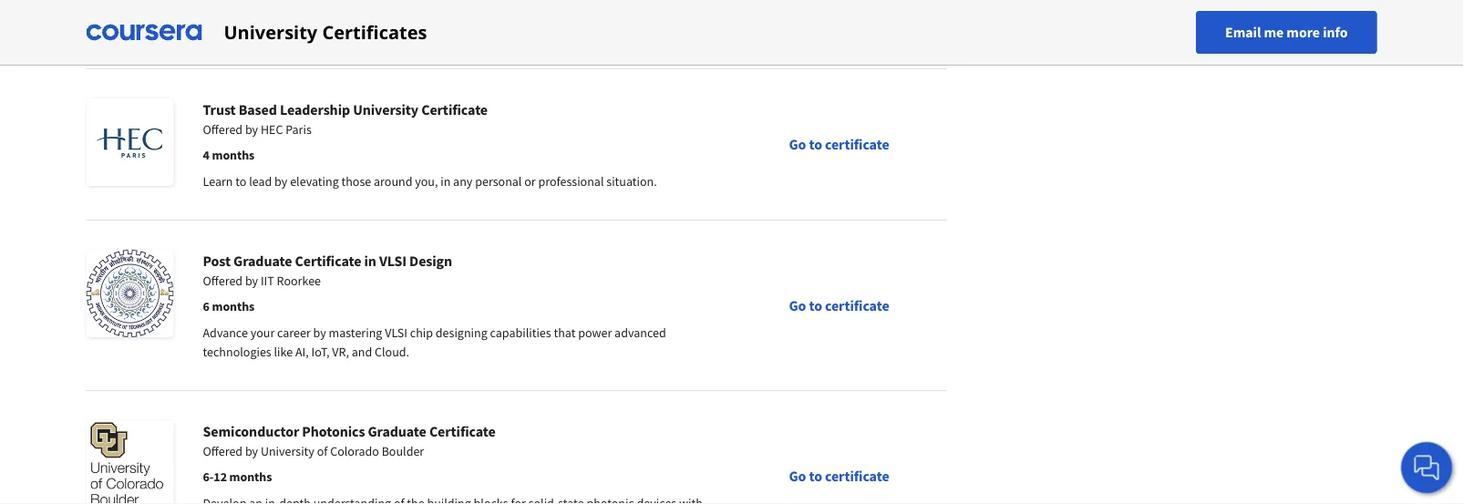 Task type: describe. For each thing, give the bounding box(es) containing it.
go to certificate for post graduate certificate in vlsi design
[[789, 296, 889, 314]]

paris
[[286, 121, 312, 138]]

photonics
[[302, 422, 365, 440]]

go for post graduate certificate in vlsi design
[[789, 296, 806, 314]]

learn to lead by elevating those around you, in any personal or professional situation.
[[203, 173, 657, 190]]

go for semiconductor photonics graduate certificate
[[789, 467, 806, 485]]

your
[[250, 325, 275, 341]]

by inside advance your career by mastering vlsi chip designing capabilities that power advanced technologies like ai, iot, vr, and cloud.
[[313, 325, 326, 341]]

6
[[203, 298, 209, 314]]

certificates
[[322, 20, 427, 45]]

semiconductor
[[203, 422, 299, 440]]

lead
[[249, 173, 272, 190]]

based
[[239, 100, 277, 119]]

go to certificate for trust based leadership university certificate
[[789, 135, 889, 154]]

by inside 'trust based leadership university certificate offered by hec paris 4 months'
[[245, 121, 258, 138]]

graduate inside semiconductor photonics graduate certificate offered by university of colorado boulder 6-12 months
[[368, 422, 426, 440]]

career
[[277, 325, 311, 341]]

post graduate certificate in vlsi design offered by iit roorkee 6 months
[[203, 252, 452, 314]]

4
[[203, 147, 209, 163]]

mastering
[[329, 325, 382, 341]]

iit
[[261, 273, 274, 289]]

semiconductor photonics graduate certificate offered by university of colorado boulder 6-12 months
[[203, 422, 496, 485]]

coursera image
[[86, 18, 202, 47]]

elevating
[[290, 173, 339, 190]]

certificate inside "post graduate certificate in vlsi design offered by iit roorkee 6 months"
[[295, 252, 361, 270]]

ai,
[[295, 344, 309, 360]]

info
[[1323, 23, 1348, 41]]

certificate for post graduate certificate in vlsi design
[[825, 296, 889, 314]]

6-
[[203, 469, 214, 485]]

chip
[[410, 325, 433, 341]]

0 vertical spatial university
[[224, 20, 317, 45]]

roorkee
[[277, 273, 321, 289]]

any
[[453, 173, 473, 190]]

certificate for semiconductor photonics graduate certificate
[[825, 467, 889, 485]]

advance
[[203, 325, 248, 341]]

hec paris image
[[86, 98, 174, 186]]

go for trust based leadership university certificate
[[789, 135, 806, 154]]

technologies
[[203, 344, 271, 360]]

cloud.
[[375, 344, 409, 360]]

situation.
[[606, 173, 657, 190]]

around
[[374, 173, 412, 190]]

email me more info
[[1225, 23, 1348, 41]]

professional
[[538, 173, 604, 190]]

by inside "post graduate certificate in vlsi design offered by iit roorkee 6 months"
[[245, 273, 258, 289]]

offered inside 'trust based leadership university certificate offered by hec paris 4 months'
[[203, 121, 243, 138]]

personal
[[475, 173, 522, 190]]

university certificates
[[224, 20, 427, 45]]

leadership
[[280, 100, 350, 119]]

that
[[554, 325, 576, 341]]

1 horizontal spatial in
[[440, 173, 451, 190]]

advanced
[[614, 325, 666, 341]]

in inside "post graduate certificate in vlsi design offered by iit roorkee 6 months"
[[364, 252, 376, 270]]

certificate for trust based leadership university certificate
[[825, 135, 889, 154]]

by right lead
[[274, 173, 287, 190]]

iot,
[[311, 344, 330, 360]]

12
[[214, 469, 227, 485]]

certificate inside 'trust based leadership university certificate offered by hec paris 4 months'
[[421, 100, 488, 119]]

those
[[341, 173, 371, 190]]



Task type: locate. For each thing, give the bounding box(es) containing it.
certificate
[[825, 135, 889, 154], [825, 296, 889, 314], [825, 467, 889, 485]]

months
[[212, 147, 255, 163], [212, 298, 255, 314], [229, 469, 272, 485]]

university right leadership
[[353, 100, 418, 119]]

by left hec in the left of the page
[[245, 121, 258, 138]]

in
[[440, 173, 451, 190], [364, 252, 376, 270]]

by inside semiconductor photonics graduate certificate offered by university of colorado boulder 6-12 months
[[245, 443, 258, 459]]

1 vertical spatial certificate
[[825, 296, 889, 314]]

0 vertical spatial in
[[440, 173, 451, 190]]

university left of
[[261, 443, 314, 459]]

offered down post
[[203, 273, 243, 289]]

months inside "post graduate certificate in vlsi design offered by iit roorkee 6 months"
[[212, 298, 255, 314]]

months right 6 at bottom
[[212, 298, 255, 314]]

vlsi inside "post graduate certificate in vlsi design offered by iit roorkee 6 months"
[[379, 252, 407, 270]]

certificate
[[421, 100, 488, 119], [295, 252, 361, 270], [429, 422, 496, 440]]

university inside semiconductor photonics graduate certificate offered by university of colorado boulder 6-12 months
[[261, 443, 314, 459]]

0 vertical spatial offered
[[203, 121, 243, 138]]

offered up the 12
[[203, 443, 243, 459]]

0 vertical spatial months
[[212, 147, 255, 163]]

months right 4
[[212, 147, 255, 163]]

post
[[203, 252, 231, 270]]

1 offered from the top
[[203, 121, 243, 138]]

graduate inside "post graduate certificate in vlsi design offered by iit roorkee 6 months"
[[233, 252, 292, 270]]

you,
[[415, 173, 438, 190]]

vlsi inside advance your career by mastering vlsi chip designing capabilities that power advanced technologies like ai, iot, vr, and cloud.
[[385, 325, 407, 341]]

university
[[224, 20, 317, 45], [353, 100, 418, 119], [261, 443, 314, 459]]

or
[[524, 173, 536, 190]]

2 offered from the top
[[203, 273, 243, 289]]

3 certificate from the top
[[825, 467, 889, 485]]

graduate up boulder
[[368, 422, 426, 440]]

2 go to certificate from the top
[[789, 296, 889, 314]]

offered inside semiconductor photonics graduate certificate offered by university of colorado boulder 6-12 months
[[203, 443, 243, 459]]

1 vertical spatial offered
[[203, 273, 243, 289]]

vlsi
[[379, 252, 407, 270], [385, 325, 407, 341]]

university up based
[[224, 20, 317, 45]]

of
[[317, 443, 328, 459]]

like
[[274, 344, 293, 360]]

2 vertical spatial go to certificate
[[789, 467, 889, 485]]

0 horizontal spatial graduate
[[233, 252, 292, 270]]

vlsi left "design"
[[379, 252, 407, 270]]

2 vertical spatial university
[[261, 443, 314, 459]]

by left iit
[[245, 273, 258, 289]]

1 go from the top
[[789, 135, 806, 154]]

go to certificate
[[789, 135, 889, 154], [789, 296, 889, 314], [789, 467, 889, 485]]

certificate inside semiconductor photonics graduate certificate offered by university of colorado boulder 6-12 months
[[429, 422, 496, 440]]

1 horizontal spatial graduate
[[368, 422, 426, 440]]

learn
[[203, 173, 233, 190]]

chat with us image
[[1412, 453, 1441, 482]]

0 vertical spatial certificate
[[825, 135, 889, 154]]

and
[[352, 344, 372, 360]]

in left "design"
[[364, 252, 376, 270]]

go to certificate for semiconductor photonics graduate certificate
[[789, 467, 889, 485]]

offered
[[203, 121, 243, 138], [203, 273, 243, 289], [203, 443, 243, 459]]

2 vertical spatial certificate
[[429, 422, 496, 440]]

more
[[1287, 23, 1320, 41]]

email
[[1225, 23, 1261, 41]]

design
[[409, 252, 452, 270]]

2 vertical spatial offered
[[203, 443, 243, 459]]

months right the 12
[[229, 469, 272, 485]]

university of colorado boulder image
[[86, 420, 174, 504]]

me
[[1264, 23, 1284, 41]]

1 vertical spatial go
[[789, 296, 806, 314]]

1 certificate from the top
[[825, 135, 889, 154]]

to
[[809, 135, 822, 154], [235, 173, 246, 190], [809, 296, 822, 314], [809, 467, 822, 485]]

0 vertical spatial graduate
[[233, 252, 292, 270]]

advance your career by mastering vlsi chip designing capabilities that power advanced technologies like ai, iot, vr, and cloud.
[[203, 325, 666, 360]]

3 go from the top
[[789, 467, 806, 485]]

months inside 'trust based leadership university certificate offered by hec paris 4 months'
[[212, 147, 255, 163]]

designing
[[436, 325, 487, 341]]

email me more info button
[[1196, 11, 1377, 54]]

capabilities
[[490, 325, 551, 341]]

months inside semiconductor photonics graduate certificate offered by university of colorado boulder 6-12 months
[[229, 469, 272, 485]]

by
[[245, 121, 258, 138], [274, 173, 287, 190], [245, 273, 258, 289], [313, 325, 326, 341], [245, 443, 258, 459]]

graduate up iit
[[233, 252, 292, 270]]

hec
[[261, 121, 283, 138]]

offered inside "post graduate certificate in vlsi design offered by iit roorkee 6 months"
[[203, 273, 243, 289]]

1 vertical spatial in
[[364, 252, 376, 270]]

1 vertical spatial certificate
[[295, 252, 361, 270]]

vr,
[[332, 344, 349, 360]]

1 go to certificate from the top
[[789, 135, 889, 154]]

1 vertical spatial graduate
[[368, 422, 426, 440]]

2 go from the top
[[789, 296, 806, 314]]

in left any
[[440, 173, 451, 190]]

1 vertical spatial go to certificate
[[789, 296, 889, 314]]

by up iot,
[[313, 325, 326, 341]]

graduate
[[233, 252, 292, 270], [368, 422, 426, 440]]

0 vertical spatial certificate
[[421, 100, 488, 119]]

1 vertical spatial months
[[212, 298, 255, 314]]

vlsi up cloud.
[[385, 325, 407, 341]]

3 offered from the top
[[203, 443, 243, 459]]

0 vertical spatial vlsi
[[379, 252, 407, 270]]

2 vertical spatial certificate
[[825, 467, 889, 485]]

to for semiconductor photonics graduate certificate
[[809, 467, 822, 485]]

to for trust based leadership university certificate
[[809, 135, 822, 154]]

go
[[789, 135, 806, 154], [789, 296, 806, 314], [789, 467, 806, 485]]

trust
[[203, 100, 236, 119]]

by down semiconductor
[[245, 443, 258, 459]]

colorado
[[330, 443, 379, 459]]

0 vertical spatial go to certificate
[[789, 135, 889, 154]]

university inside 'trust based leadership university certificate offered by hec paris 4 months'
[[353, 100, 418, 119]]

power
[[578, 325, 612, 341]]

2 vertical spatial months
[[229, 469, 272, 485]]

iit roorkee image
[[86, 250, 174, 337]]

boulder
[[382, 443, 424, 459]]

2 vertical spatial go
[[789, 467, 806, 485]]

2 certificate from the top
[[825, 296, 889, 314]]

1 vertical spatial vlsi
[[385, 325, 407, 341]]

1 vertical spatial university
[[353, 100, 418, 119]]

to for post graduate certificate in vlsi design
[[809, 296, 822, 314]]

0 horizontal spatial in
[[364, 252, 376, 270]]

3 go to certificate from the top
[[789, 467, 889, 485]]

0 vertical spatial go
[[789, 135, 806, 154]]

trust based leadership university certificate offered by hec paris 4 months
[[203, 100, 488, 163]]

offered down trust
[[203, 121, 243, 138]]



Task type: vqa. For each thing, say whether or not it's contained in the screenshot.
3rd offered from the top of the page
yes



